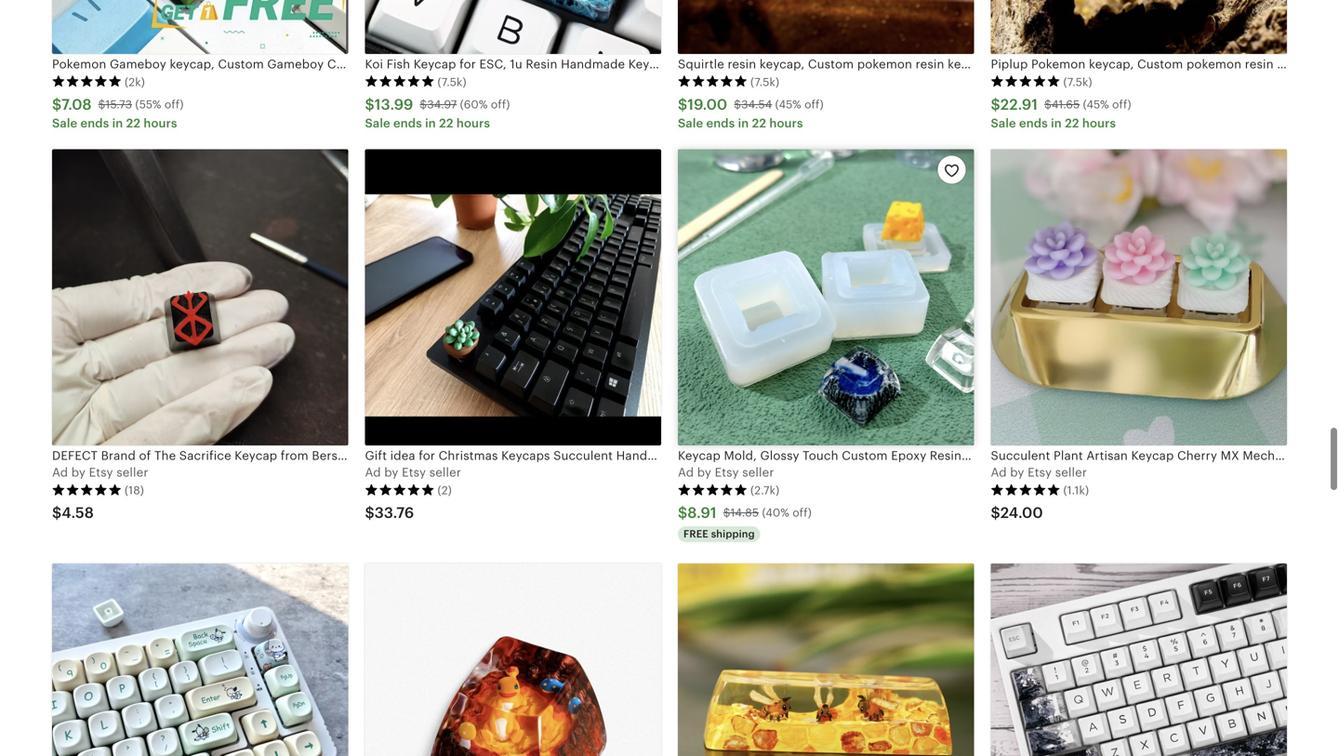Task type: vqa. For each thing, say whether or not it's contained in the screenshot.


Task type: describe. For each thing, give the bounding box(es) containing it.
41.65
[[1052, 98, 1080, 111]]

from
[[281, 449, 309, 463]]

(7.5k) for 19.00
[[751, 76, 780, 88]]

mx
[[1221, 449, 1240, 463]]

5 out of 5 stars image up the 4.58
[[52, 484, 122, 497]]

for
[[419, 449, 435, 463]]

5 out of 5 stars image up 19.00
[[678, 75, 748, 88]]

33.76
[[375, 505, 414, 521]]

$ 33.76
[[365, 505, 414, 521]]

sacrifice
[[179, 449, 231, 463]]

keycap inside the defect brand of the sacrifice keycap from berserk - 3d-printed a d b y etsy seller
[[235, 449, 277, 463]]

etsy inside the defect brand of the sacrifice keycap from berserk - 3d-printed a d b y etsy seller
[[89, 466, 113, 480]]

(18)
[[125, 484, 144, 497]]

$ 8.91 $ 14.85 (40% off) free shipping
[[678, 505, 812, 540]]

34.54
[[741, 98, 772, 111]]

14.85
[[731, 507, 759, 519]]

gift
[[365, 449, 387, 463]]

(60%
[[460, 98, 488, 111]]

$ 7.08 $ 15.73 (55% off) sale ends in 22 hours
[[52, 96, 184, 130]]

5 out of 5 stars image up 22.91
[[991, 75, 1061, 88]]

christmas
[[439, 449, 498, 463]]

of
[[139, 449, 151, 463]]

(2)
[[438, 484, 452, 497]]

handmade
[[616, 449, 681, 463]]

24.00
[[1001, 505, 1043, 521]]

sale for 19.00
[[678, 116, 703, 130]]

22 for 7.08
[[126, 116, 141, 130]]

5 out of 5 stars image up 13.99 at the top left
[[365, 75, 435, 88]]

squirtle resin keycap, custom pokemon resin keycap, handmade pokemon artisan keycaps, esc r1 pokemon keycap, christmas gift for him image
[[678, 0, 974, 54]]

in for 19.00
[[738, 116, 749, 130]]

idea
[[390, 449, 416, 463]]

22.91
[[1001, 96, 1038, 113]]

(2k)
[[125, 76, 145, 88]]

(2.7k)
[[751, 484, 780, 497]]

a inside gift idea for christmas keycaps succulent handmade a d b y etsy seller
[[365, 466, 374, 480]]

3 b from the left
[[697, 466, 705, 480]]

shipping
[[711, 528, 755, 540]]

a d b y etsy seller
[[678, 466, 774, 480]]

34.97
[[427, 98, 457, 111]]

sale for 22.91
[[991, 116, 1016, 130]]

$ 13.99 $ 34.97 (60% off) sale ends in 22 hours
[[365, 96, 510, 130]]

8.91
[[688, 505, 717, 521]]

22 for 22.91
[[1065, 116, 1080, 130]]

seller inside gift idea for christmas keycaps succulent handmade a d b y etsy seller
[[430, 466, 461, 480]]

off) for 22.91
[[1113, 98, 1132, 111]]

4.58
[[62, 505, 94, 521]]

22 for 19.00
[[752, 116, 767, 130]]

13.99
[[375, 96, 413, 113]]

a inside the defect brand of the sacrifice keycap from berserk - 3d-printed a d b y etsy seller
[[52, 466, 61, 480]]

in for 22.91
[[1051, 116, 1062, 130]]

5 out of 5 stars image up 33.76
[[365, 484, 435, 497]]

hours for 22.91
[[1083, 116, 1116, 130]]

sale for 13.99
[[365, 116, 390, 130]]

y inside gift idea for christmas keycaps succulent handmade a d b y etsy seller
[[392, 466, 399, 480]]

plant
[[1054, 449, 1083, 463]]

succulent inside succulent plant artisan keycap cherry mx mechanical gam a d b y etsy seller
[[991, 449, 1051, 463]]

d inside the defect brand of the sacrifice keycap from berserk - 3d-printed a d b y etsy seller
[[60, 466, 68, 480]]

cherry
[[1178, 449, 1218, 463]]

ends for 7.08
[[80, 116, 109, 130]]

gam
[[1314, 449, 1339, 463]]

defect
[[52, 449, 98, 463]]

free
[[684, 528, 709, 540]]

seller inside the defect brand of the sacrifice keycap from berserk - 3d-printed a d b y etsy seller
[[117, 466, 148, 480]]

(40%
[[762, 507, 790, 519]]

berserk
[[312, 449, 356, 463]]

seller inside succulent plant artisan keycap cherry mx mechanical gam a d b y etsy seller
[[1056, 466, 1087, 480]]

(55%
[[135, 98, 161, 111]]

off) for 13.99
[[491, 98, 510, 111]]

defect brand of the sacrifice keycap from berserk - 3d-printed a d b y etsy seller
[[52, 449, 431, 480]]

hours for 19.00
[[770, 116, 803, 130]]



Task type: locate. For each thing, give the bounding box(es) containing it.
off) for 19.00
[[805, 98, 824, 111]]

etsy up 24.00
[[1028, 466, 1052, 480]]

gift idea for christmas keycaps succulent handmade a d b y etsy seller
[[365, 449, 681, 480]]

$ 24.00
[[991, 505, 1043, 521]]

brand
[[101, 449, 136, 463]]

d inside gift idea for christmas keycaps succulent handmade a d b y etsy seller
[[373, 466, 381, 480]]

sale for 7.08
[[52, 116, 77, 130]]

d
[[60, 466, 68, 480], [373, 466, 381, 480], [686, 466, 694, 480], [999, 466, 1007, 480]]

y
[[79, 466, 86, 480], [392, 466, 399, 480], [705, 466, 712, 480], [1018, 466, 1025, 480]]

(45% inside $ 19.00 $ 34.54 (45% off) sale ends in 22 hours
[[775, 98, 802, 111]]

gift idea for christmas keycaps succulent handmade image
[[365, 149, 661, 445]]

3d-
[[367, 449, 388, 463]]

keycap
[[235, 449, 277, 463], [1132, 449, 1174, 463]]

a down handmade
[[678, 466, 687, 480]]

hours inside $ 22.91 $ 41.65 (45% off) sale ends in 22 hours
[[1083, 116, 1116, 130]]

ends inside $ 7.08 $ 15.73 (55% off) sale ends in 22 hours
[[80, 116, 109, 130]]

3 y from the left
[[705, 466, 712, 480]]

3 sale from the left
[[678, 116, 703, 130]]

1 sale from the left
[[52, 116, 77, 130]]

ends for 13.99
[[393, 116, 422, 130]]

sale inside the $ 13.99 $ 34.97 (60% off) sale ends in 22 hours
[[365, 116, 390, 130]]

22 down 15.73
[[126, 116, 141, 130]]

22 for 13.99
[[439, 116, 454, 130]]

0 horizontal spatial succulent
[[554, 449, 613, 463]]

4 in from the left
[[1051, 116, 1062, 130]]

2 22 from the left
[[439, 116, 454, 130]]

y up 24.00
[[1018, 466, 1025, 480]]

in inside the $ 13.99 $ 34.97 (60% off) sale ends in 22 hours
[[425, 116, 436, 130]]

off) inside $ 8.91 $ 14.85 (40% off) free shipping
[[793, 507, 812, 519]]

d up $ 24.00
[[999, 466, 1007, 480]]

(7.5k) up 34.54
[[751, 76, 780, 88]]

ends down 19.00
[[706, 116, 735, 130]]

22 inside $ 19.00 $ 34.54 (45% off) sale ends in 22 hours
[[752, 116, 767, 130]]

off) inside $ 7.08 $ 15.73 (55% off) sale ends in 22 hours
[[165, 98, 184, 111]]

etsy
[[89, 466, 113, 480], [402, 466, 426, 480], [715, 466, 739, 480], [1028, 466, 1052, 480]]

y down idea
[[392, 466, 399, 480]]

22 down 34.97
[[439, 116, 454, 130]]

2 b from the left
[[384, 466, 392, 480]]

(45% for 19.00
[[775, 98, 802, 111]]

sale inside $ 22.91 $ 41.65 (45% off) sale ends in 22 hours
[[991, 116, 1016, 130]]

seller down plant
[[1056, 466, 1087, 480]]

3 hours from the left
[[770, 116, 803, 130]]

(45% inside $ 22.91 $ 41.65 (45% off) sale ends in 22 hours
[[1083, 98, 1109, 111]]

2 horizontal spatial (7.5k)
[[1064, 76, 1093, 88]]

15.73
[[105, 98, 132, 111]]

in
[[112, 116, 123, 130], [425, 116, 436, 130], [738, 116, 749, 130], [1051, 116, 1062, 130]]

amazing pup keycap set, moa profile, mac friendly, pbt, cherry mx stem, dye-sub legends image
[[52, 564, 348, 756]]

a
[[52, 466, 61, 480], [365, 466, 374, 480], [678, 466, 687, 480], [991, 466, 1000, 480]]

off) right (55%
[[165, 98, 184, 111]]

y inside succulent plant artisan keycap cherry mx mechanical gam a d b y etsy seller
[[1018, 466, 1025, 480]]

succulent
[[554, 449, 613, 463], [991, 449, 1051, 463]]

defect brand of the sacrifice keycap from berserk - 3d-printed image
[[52, 149, 348, 445]]

hours
[[144, 116, 177, 130], [457, 116, 490, 130], [770, 116, 803, 130], [1083, 116, 1116, 130]]

1 a from the left
[[52, 466, 61, 480]]

seller up (2.7k) in the bottom of the page
[[743, 466, 774, 480]]

succulent right keycaps
[[554, 449, 613, 463]]

off) right 41.65
[[1113, 98, 1132, 111]]

1 (45% from the left
[[775, 98, 802, 111]]

y up 8.91
[[705, 466, 712, 480]]

succulent left plant
[[991, 449, 1051, 463]]

1 ends from the left
[[80, 116, 109, 130]]

d up 8.91
[[686, 466, 694, 480]]

2 (7.5k) from the left
[[751, 76, 780, 88]]

ends inside the $ 13.99 $ 34.97 (60% off) sale ends in 22 hours
[[393, 116, 422, 130]]

22 down 34.54
[[752, 116, 767, 130]]

2 hours from the left
[[457, 116, 490, 130]]

in inside $ 7.08 $ 15.73 (55% off) sale ends in 22 hours
[[112, 116, 123, 130]]

in for 7.08
[[112, 116, 123, 130]]

3 etsy from the left
[[715, 466, 739, 480]]

a up $ 24.00
[[991, 466, 1000, 480]]

3 ends from the left
[[706, 116, 735, 130]]

d down defect
[[60, 466, 68, 480]]

a down gift on the bottom of the page
[[365, 466, 374, 480]]

in inside $ 19.00 $ 34.54 (45% off) sale ends in 22 hours
[[738, 116, 749, 130]]

3 22 from the left
[[752, 116, 767, 130]]

0 horizontal spatial (45%
[[775, 98, 802, 111]]

5 out of 5 stars image
[[52, 75, 122, 88], [365, 75, 435, 88], [678, 75, 748, 88], [991, 75, 1061, 88], [52, 484, 122, 497], [365, 484, 435, 497], [678, 484, 748, 497], [991, 484, 1061, 497]]

b down defect
[[71, 466, 79, 480]]

2 succulent from the left
[[991, 449, 1051, 463]]

1 y from the left
[[79, 466, 86, 480]]

2 etsy from the left
[[402, 466, 426, 480]]

$
[[52, 96, 61, 113], [365, 96, 375, 113], [678, 96, 688, 113], [991, 96, 1001, 113], [98, 98, 105, 111], [420, 98, 427, 111], [734, 98, 741, 111], [1045, 98, 1052, 111], [52, 505, 62, 521], [365, 505, 375, 521], [678, 505, 688, 521], [991, 505, 1001, 521], [723, 507, 731, 519]]

5 out of 5 stars image down a d b y etsy seller
[[678, 484, 748, 497]]

piplup pokemon keycap, custom pokemon resin keycap, cute pokemon artisan keycaps, sa profile keycap, custom esc keycap,  gifts image
[[991, 0, 1287, 54]]

sale down 22.91
[[991, 116, 1016, 130]]

1 horizontal spatial (7.5k)
[[751, 76, 780, 88]]

3 (7.5k) from the left
[[1064, 76, 1093, 88]]

(7.5k) for 13.99
[[438, 76, 467, 88]]

2 (45% from the left
[[1083, 98, 1109, 111]]

ends down 7.08
[[80, 116, 109, 130]]

1 b from the left
[[71, 466, 79, 480]]

in down 34.54
[[738, 116, 749, 130]]

cute bee and honey keycap sweet honey bees artisan keycap custom escape keycap flower keycap sa profile cherry mx keycap kawaii keycap image
[[678, 564, 974, 756]]

seller up (2)
[[430, 466, 461, 480]]

(7.5k) for 22.91
[[1064, 76, 1093, 88]]

pokemon gameboy keycap, custom gameboy cartridge keycaps, bulbasaur, pikachu, charizard ,lugia, suicune,custom keycap, father's day gifts image
[[52, 0, 348, 54]]

in down 15.73
[[112, 116, 123, 130]]

22 down 41.65
[[1065, 116, 1080, 130]]

22 inside the $ 13.99 $ 34.97 (60% off) sale ends in 22 hours
[[439, 116, 454, 130]]

(7.5k) up 41.65
[[1064, 76, 1093, 88]]

succulent inside gift idea for christmas keycaps succulent handmade a d b y etsy seller
[[554, 449, 613, 463]]

(45%
[[775, 98, 802, 111], [1083, 98, 1109, 111]]

4 y from the left
[[1018, 466, 1025, 480]]

2 keycap from the left
[[1132, 449, 1174, 463]]

ends inside $ 22.91 $ 41.65 (45% off) sale ends in 22 hours
[[1020, 116, 1048, 130]]

hours inside $ 19.00 $ 34.54 (45% off) sale ends in 22 hours
[[770, 116, 803, 130]]

1 (7.5k) from the left
[[438, 76, 467, 88]]

-
[[359, 449, 364, 463]]

5 out of 5 stars image up 24.00
[[991, 484, 1061, 497]]

4 22 from the left
[[1065, 116, 1080, 130]]

off) inside $ 22.91 $ 41.65 (45% off) sale ends in 22 hours
[[1113, 98, 1132, 111]]

4 ends from the left
[[1020, 116, 1048, 130]]

hours for 13.99
[[457, 116, 490, 130]]

a inside succulent plant artisan keycap cherry mx mechanical gam a d b y etsy seller
[[991, 466, 1000, 480]]

(7.5k) up 34.97
[[438, 76, 467, 88]]

off) right (60%
[[491, 98, 510, 111]]

keycaps
[[501, 449, 550, 463]]

sale inside $ 7.08 $ 15.73 (55% off) sale ends in 22 hours
[[52, 116, 77, 130]]

22
[[126, 116, 141, 130], [439, 116, 454, 130], [752, 116, 767, 130], [1065, 116, 1080, 130]]

etsy inside succulent plant artisan keycap cherry mx mechanical gam a d b y etsy seller
[[1028, 466, 1052, 480]]

a down defect
[[52, 466, 61, 480]]

(45% right 34.54
[[775, 98, 802, 111]]

in down 34.97
[[425, 116, 436, 130]]

succulent plant artisan keycap cherry mx mechanical gaming keyboards image
[[991, 149, 1287, 445]]

0 horizontal spatial keycap
[[235, 449, 277, 463]]

3 seller from the left
[[743, 466, 774, 480]]

in down 41.65
[[1051, 116, 1062, 130]]

b inside gift idea for christmas keycaps succulent handmade a d b y etsy seller
[[384, 466, 392, 480]]

4 seller from the left
[[1056, 466, 1087, 480]]

2 y from the left
[[392, 466, 399, 480]]

5 out of 5 stars image up 7.08
[[52, 75, 122, 88]]

2 in from the left
[[425, 116, 436, 130]]

1 keycap from the left
[[235, 449, 277, 463]]

etsy down brand
[[89, 466, 113, 480]]

22 inside $ 7.08 $ 15.73 (55% off) sale ends in 22 hours
[[126, 116, 141, 130]]

mechanical
[[1243, 449, 1310, 463]]

ends inside $ 19.00 $ 34.54 (45% off) sale ends in 22 hours
[[706, 116, 735, 130]]

off) inside the $ 13.99 $ 34.97 (60% off) sale ends in 22 hours
[[491, 98, 510, 111]]

keycap mold, glossy touch custom epoxy resin casting mold for mechanical keyboard, artisan keycaps mold | 1u (esc-size), 2-part mold image
[[678, 149, 974, 445]]

1 seller from the left
[[117, 466, 148, 480]]

ends for 19.00
[[706, 116, 735, 130]]

(45% for 22.91
[[1083, 98, 1109, 111]]

ends
[[80, 116, 109, 130], [393, 116, 422, 130], [706, 116, 735, 130], [1020, 116, 1048, 130]]

off) right 34.54
[[805, 98, 824, 111]]

yin yang artisan keycap custom color keycap cherry and sa profile, custom yin yang keycap for cherry mx keyboard custom spacebar image
[[991, 564, 1287, 756]]

4 d from the left
[[999, 466, 1007, 480]]

4 etsy from the left
[[1028, 466, 1052, 480]]

etsy down printed
[[402, 466, 426, 480]]

2 d from the left
[[373, 466, 381, 480]]

y down defect
[[79, 466, 86, 480]]

1 horizontal spatial (45%
[[1083, 98, 1109, 111]]

d inside succulent plant artisan keycap cherry mx mechanical gam a d b y etsy seller
[[999, 466, 1007, 480]]

19.00
[[688, 96, 728, 113]]

(45% right 41.65
[[1083, 98, 1109, 111]]

0 horizontal spatial (7.5k)
[[438, 76, 467, 88]]

4 a from the left
[[991, 466, 1000, 480]]

3 d from the left
[[686, 466, 694, 480]]

1 hours from the left
[[144, 116, 177, 130]]

1 in from the left
[[112, 116, 123, 130]]

1 horizontal spatial succulent
[[991, 449, 1051, 463]]

printed
[[388, 449, 431, 463]]

in for 13.99
[[425, 116, 436, 130]]

ends down 22.91
[[1020, 116, 1048, 130]]

etsy up 14.85 on the bottom of the page
[[715, 466, 739, 480]]

in inside $ 22.91 $ 41.65 (45% off) sale ends in 22 hours
[[1051, 116, 1062, 130]]

ends for 22.91
[[1020, 116, 1048, 130]]

charmander pokemon artisan keycap, charmander pokemon anime artisan keycap, custom pokemon keycap, pokemon gifts, best friend gifts image
[[365, 564, 661, 756]]

succulent plant artisan keycap cherry mx mechanical gam a d b y etsy seller
[[991, 449, 1339, 480]]

off) right (40%
[[793, 507, 812, 519]]

4 hours from the left
[[1083, 116, 1116, 130]]

off)
[[165, 98, 184, 111], [491, 98, 510, 111], [805, 98, 824, 111], [1113, 98, 1132, 111], [793, 507, 812, 519]]

$ 4.58
[[52, 505, 94, 521]]

keycap left cherry
[[1132, 449, 1174, 463]]

sale
[[52, 116, 77, 130], [365, 116, 390, 130], [678, 116, 703, 130], [991, 116, 1016, 130]]

sale down 19.00
[[678, 116, 703, 130]]

keycap left from on the bottom
[[235, 449, 277, 463]]

b up 8.91
[[697, 466, 705, 480]]

off) inside $ 19.00 $ 34.54 (45% off) sale ends in 22 hours
[[805, 98, 824, 111]]

b inside succulent plant artisan keycap cherry mx mechanical gam a d b y etsy seller
[[1010, 466, 1018, 480]]

1 etsy from the left
[[89, 466, 113, 480]]

the
[[154, 449, 176, 463]]

hours inside the $ 13.99 $ 34.97 (60% off) sale ends in 22 hours
[[457, 116, 490, 130]]

1 succulent from the left
[[554, 449, 613, 463]]

sale inside $ 19.00 $ 34.54 (45% off) sale ends in 22 hours
[[678, 116, 703, 130]]

2 sale from the left
[[365, 116, 390, 130]]

(7.5k)
[[438, 76, 467, 88], [751, 76, 780, 88], [1064, 76, 1093, 88]]

ends down 13.99 at the top left
[[393, 116, 422, 130]]

3 a from the left
[[678, 466, 687, 480]]

(1.1k)
[[1064, 484, 1089, 497]]

22 inside $ 22.91 $ 41.65 (45% off) sale ends in 22 hours
[[1065, 116, 1080, 130]]

7.08
[[61, 96, 92, 113]]

b
[[71, 466, 79, 480], [384, 466, 392, 480], [697, 466, 705, 480], [1010, 466, 1018, 480]]

1 horizontal spatial keycap
[[1132, 449, 1174, 463]]

seller
[[117, 466, 148, 480], [430, 466, 461, 480], [743, 466, 774, 480], [1056, 466, 1087, 480]]

$ 19.00 $ 34.54 (45% off) sale ends in 22 hours
[[678, 96, 824, 130]]

etsy inside gift idea for christmas keycaps succulent handmade a d b y etsy seller
[[402, 466, 426, 480]]

4 b from the left
[[1010, 466, 1018, 480]]

$ 22.91 $ 41.65 (45% off) sale ends in 22 hours
[[991, 96, 1132, 130]]

seller up "(18)"
[[117, 466, 148, 480]]

2 a from the left
[[365, 466, 374, 480]]

d down 3d-
[[373, 466, 381, 480]]

sale down 13.99 at the top left
[[365, 116, 390, 130]]

koi fish keycap for esc, 1u resin handmade keycap, koi artisan keycap for mechanical keyboard, custom resin keycap, father gifts ideas image
[[365, 0, 661, 54]]

2 ends from the left
[[393, 116, 422, 130]]

b up $ 24.00
[[1010, 466, 1018, 480]]

off) for 7.08
[[165, 98, 184, 111]]

artisan
[[1087, 449, 1128, 463]]

3 in from the left
[[738, 116, 749, 130]]

y inside the defect brand of the sacrifice keycap from berserk - 3d-printed a d b y etsy seller
[[79, 466, 86, 480]]

1 22 from the left
[[126, 116, 141, 130]]

b inside the defect brand of the sacrifice keycap from berserk - 3d-printed a d b y etsy seller
[[71, 466, 79, 480]]

hours inside $ 7.08 $ 15.73 (55% off) sale ends in 22 hours
[[144, 116, 177, 130]]

4 sale from the left
[[991, 116, 1016, 130]]

sale down 7.08
[[52, 116, 77, 130]]

b down 3d-
[[384, 466, 392, 480]]

hours for 7.08
[[144, 116, 177, 130]]

keycap inside succulent plant artisan keycap cherry mx mechanical gam a d b y etsy seller
[[1132, 449, 1174, 463]]

1 d from the left
[[60, 466, 68, 480]]

2 seller from the left
[[430, 466, 461, 480]]



